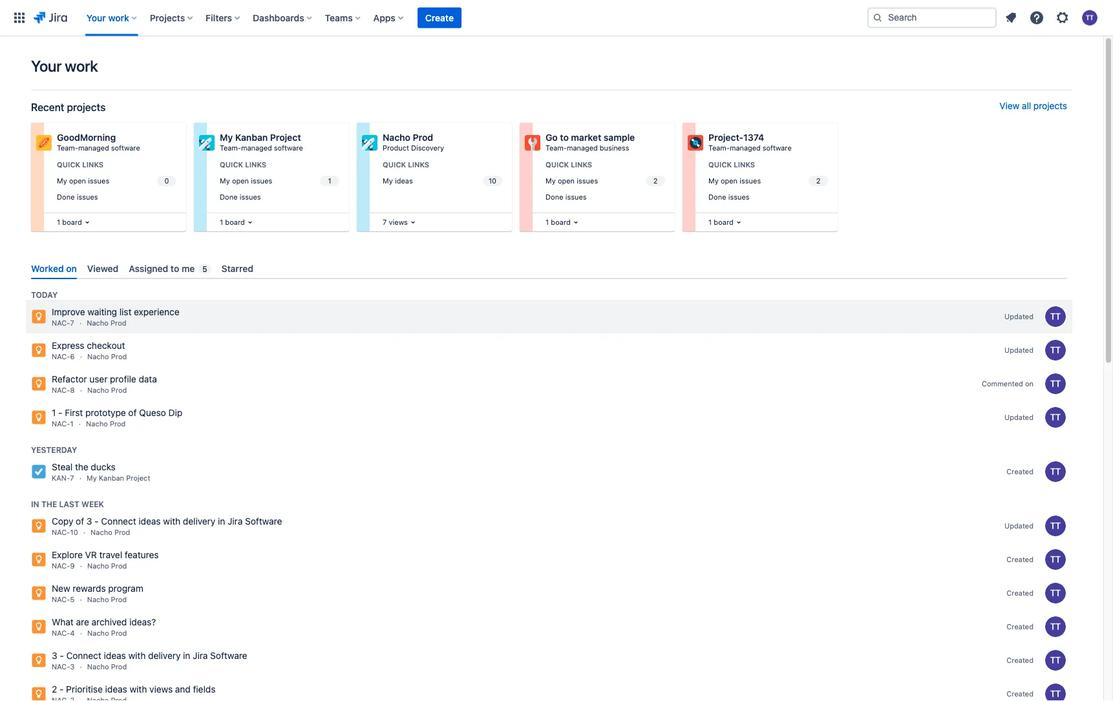 Task type: vqa. For each thing, say whether or not it's contained in the screenshot.
filter
no



Task type: locate. For each thing, give the bounding box(es) containing it.
done for 1374
[[708, 193, 726, 201]]

1 board button for project
[[217, 215, 255, 229]]

2 done from the left
[[220, 193, 238, 201]]

my open issues for managed
[[57, 177, 109, 185]]

to right go
[[560, 132, 569, 143]]

project
[[270, 132, 301, 143], [126, 474, 150, 483]]

0 vertical spatial of
[[128, 408, 137, 418]]

express checkout nac-6 · nacho prod
[[52, 340, 127, 361]]

created for program
[[1007, 589, 1034, 597]]

1 done issues from the left
[[57, 193, 98, 201]]

nac- inside the refactor user profile data nac-8 · nacho prod
[[52, 386, 70, 395]]

· down rewards on the left of page
[[80, 596, 82, 604]]

board
[[62, 218, 82, 226], [225, 218, 245, 226], [551, 218, 571, 226], [714, 218, 733, 226]]

8 nac- from the top
[[52, 629, 70, 638]]

nac- up 2
[[52, 663, 70, 671]]

1 vertical spatial kanban
[[99, 474, 124, 483]]

3 done issues link from the left
[[543, 190, 667, 204]]

2 team- from the left
[[220, 144, 241, 152]]

- inside 3 - connect ideas with delivery in jira software nac-3 · nacho prod
[[60, 651, 64, 661]]

7 terry turtle image from the top
[[1045, 684, 1066, 701]]

3 managed from the left
[[567, 144, 598, 152]]

done issues link up board icon
[[543, 190, 667, 204]]

0 vertical spatial work
[[108, 12, 129, 23]]

your work button
[[83, 7, 142, 28]]

nac- inside express checkout nac-6 · nacho prod
[[52, 353, 70, 361]]

1 vertical spatial project
[[126, 474, 150, 483]]

teams
[[325, 12, 353, 23]]

3 1 board from the left
[[546, 218, 571, 226]]

7 down my ideas
[[383, 218, 387, 226]]

banner
[[0, 0, 1113, 36]]

4 quick links from the left
[[546, 161, 592, 169]]

7 inside steal the ducks kan-7 · my kanban project
[[70, 474, 74, 483]]

nac- down the express
[[52, 353, 70, 361]]

- down what
[[60, 651, 64, 661]]

4 managed from the left
[[730, 144, 761, 152]]

prod up discovery
[[413, 132, 433, 143]]

· right kan-
[[79, 474, 81, 483]]

1 board for team-
[[708, 218, 733, 226]]

your work left the projects
[[86, 12, 129, 23]]

my for goodmorning
[[57, 177, 67, 185]]

1 software from the left
[[111, 144, 140, 152]]

my open issues link for software
[[54, 174, 178, 188]]

done
[[57, 193, 75, 201], [220, 193, 238, 201], [546, 193, 563, 201], [708, 193, 726, 201]]

the for steal
[[75, 462, 88, 473]]

connect down week
[[101, 516, 136, 527]]

steal
[[52, 462, 73, 473]]

0 horizontal spatial work
[[65, 57, 98, 75]]

the right in
[[41, 500, 57, 509]]

your work
[[86, 12, 129, 23], [31, 57, 98, 75]]

teams button
[[321, 7, 366, 28]]

1 board image from the left
[[82, 217, 92, 228]]

2 my open issues from the left
[[220, 177, 272, 185]]

links
[[82, 161, 104, 169], [245, 161, 266, 169], [408, 161, 429, 169], [571, 161, 592, 169], [734, 161, 755, 169]]

1 done from the left
[[57, 193, 75, 201]]

0 horizontal spatial delivery
[[148, 651, 181, 661]]

0 vertical spatial 7
[[383, 218, 387, 226]]

board image
[[82, 217, 92, 228], [245, 217, 255, 228], [408, 217, 418, 228], [733, 217, 744, 228]]

your
[[86, 12, 106, 23], [31, 57, 62, 75]]

· right 4
[[80, 629, 82, 638]]

3 terry turtle image from the top
[[1045, 462, 1066, 482]]

3 quick from the left
[[383, 161, 406, 169]]

prod inside "nacho prod product discovery"
[[413, 132, 433, 143]]

issues
[[88, 177, 109, 185], [251, 177, 272, 185], [577, 177, 598, 185], [740, 177, 761, 185], [77, 193, 98, 201], [240, 193, 261, 201], [565, 193, 587, 201], [728, 193, 750, 201]]

my for go
[[546, 177, 556, 185]]

2 vertical spatial with
[[130, 684, 147, 695]]

done for team-
[[57, 193, 75, 201]]

4 quick from the left
[[546, 161, 569, 169]]

1 horizontal spatial 3
[[70, 663, 75, 671]]

vr
[[85, 550, 97, 561]]

- right 2
[[59, 684, 64, 695]]

0 vertical spatial your
[[86, 12, 106, 23]]

1 terry turtle image from the top
[[1045, 340, 1066, 361]]

with inside 3 - connect ideas with delivery in jira software nac-3 · nacho prod
[[128, 651, 146, 661]]

links down discovery
[[408, 161, 429, 169]]

terry turtle image
[[1045, 340, 1066, 361], [1045, 407, 1066, 428], [1045, 516, 1066, 537], [1045, 550, 1066, 570], [1045, 617, 1066, 637], [1045, 650, 1066, 671], [1045, 684, 1066, 701]]

4 created from the top
[[1007, 623, 1034, 631]]

1 my open issues link from the left
[[54, 174, 178, 188]]

nacho down the waiting
[[87, 319, 109, 328]]

quick for go
[[546, 161, 569, 169]]

1 vertical spatial jira
[[193, 651, 208, 661]]

7 inside improve waiting list experience nac-7 · nacho prod
[[70, 319, 74, 328]]

nac- inside 3 - connect ideas with delivery in jira software nac-3 · nacho prod
[[52, 663, 70, 671]]

2 updated from the top
[[1004, 346, 1034, 354]]

managed
[[78, 144, 109, 152], [241, 144, 272, 152], [567, 144, 598, 152], [730, 144, 761, 152]]

2 board from the left
[[225, 218, 245, 226]]

- down week
[[94, 516, 99, 527]]

done issues up board icon
[[546, 193, 587, 201]]

apps
[[373, 12, 395, 23]]

assigned to me
[[129, 263, 195, 274]]

0 horizontal spatial kanban
[[99, 474, 124, 483]]

open down project-
[[721, 177, 738, 185]]

3 up 2
[[52, 651, 57, 661]]

prod inside new rewards program nac-5 · nacho prod
[[111, 596, 127, 604]]

quick down go
[[546, 161, 569, 169]]

my open issues down my kanban project team-managed software
[[220, 177, 272, 185]]

·
[[79, 319, 82, 328], [80, 353, 82, 361], [80, 386, 82, 395], [79, 420, 81, 428], [79, 474, 81, 483], [83, 529, 85, 537], [80, 562, 82, 571], [80, 596, 82, 604], [80, 629, 82, 638], [80, 663, 82, 671]]

3 software from the left
[[763, 144, 792, 152]]

3 my open issues link from the left
[[543, 174, 667, 188]]

nac- inside improve waiting list experience nac-7 · nacho prod
[[52, 319, 70, 328]]

travel
[[99, 550, 122, 561]]

nacho inside "nacho prod product discovery"
[[383, 132, 410, 143]]

4 terry turtle image from the top
[[1045, 550, 1066, 570]]

3 down week
[[87, 516, 92, 527]]

nacho up prioritise
[[87, 663, 109, 671]]

connect down 4
[[66, 651, 101, 661]]

links down my kanban project team-managed software
[[245, 161, 266, 169]]

2 managed from the left
[[241, 144, 272, 152]]

2 quick from the left
[[220, 161, 243, 169]]

nacho up travel
[[91, 529, 112, 537]]

in inside copy of 3 - connect ideas with delivery in jira software nac-10 · nacho prod
[[218, 516, 225, 527]]

4 open from the left
[[721, 177, 738, 185]]

terry turtle image for delivery
[[1045, 650, 1066, 671]]

nac- down 'copy'
[[52, 529, 70, 537]]

my inside steal the ducks kan-7 · my kanban project
[[87, 474, 97, 483]]

4 my open issues link from the left
[[706, 174, 830, 188]]

recent projects
[[31, 101, 106, 113]]

commented on
[[982, 380, 1034, 388]]

ideas inside copy of 3 - connect ideas with delivery in jira software nac-10 · nacho prod
[[139, 516, 161, 527]]

ideas down the product on the left of page
[[395, 177, 413, 185]]

terry turtle image
[[1045, 307, 1066, 327], [1045, 374, 1066, 394], [1045, 462, 1066, 482], [1045, 583, 1066, 604]]

· inside new rewards program nac-5 · nacho prod
[[80, 596, 82, 604]]

updated for in
[[1004, 522, 1034, 530]]

1 vertical spatial the
[[41, 500, 57, 509]]

my open issues for team-
[[708, 177, 761, 185]]

my open issues link down project-1374 team-managed software
[[706, 174, 830, 188]]

jira image
[[34, 10, 67, 26], [34, 10, 67, 26]]

on for commented on
[[1025, 380, 1034, 388]]

terry turtle image for steal the ducks
[[1045, 462, 1066, 482]]

1 horizontal spatial delivery
[[183, 516, 215, 527]]

filters button
[[202, 7, 245, 28]]

0 vertical spatial to
[[560, 132, 569, 143]]

open up board icon
[[558, 177, 575, 185]]

software
[[111, 144, 140, 152], [274, 144, 303, 152], [763, 144, 792, 152]]

- inside 1 - first prototype of queso dip nac-1 · nacho prod
[[58, 408, 62, 418]]

your inside popup button
[[86, 12, 106, 23]]

nacho inside explore vr travel features nac-9 · nacho prod
[[87, 562, 109, 571]]

project inside steal the ducks kan-7 · my kanban project
[[126, 474, 150, 483]]

0 horizontal spatial the
[[41, 500, 57, 509]]

3 done from the left
[[546, 193, 563, 201]]

apps button
[[370, 7, 408, 28]]

1 quick links from the left
[[57, 161, 104, 169]]

done issues link down my kanban project team-managed software
[[217, 190, 341, 204]]

0 vertical spatial your work
[[86, 12, 129, 23]]

explore
[[52, 550, 83, 561]]

done issues
[[57, 193, 98, 201], [220, 193, 261, 201], [546, 193, 587, 201], [708, 193, 750, 201]]

1 horizontal spatial kanban
[[235, 132, 268, 143]]

6 nac- from the top
[[52, 562, 70, 571]]

your work up recent projects
[[31, 57, 98, 75]]

the for in
[[41, 500, 57, 509]]

on
[[66, 263, 77, 274], [1025, 380, 1034, 388]]

3 1 board button from the left
[[543, 215, 581, 229]]

quick down project-
[[708, 161, 732, 169]]

project-1374 team-managed software
[[708, 132, 792, 152]]

1 board from the left
[[62, 218, 82, 226]]

quick links down the goodmorning
[[57, 161, 104, 169]]

2 1 board button from the left
[[217, 215, 255, 229]]

nacho down archived
[[87, 629, 109, 638]]

3 my open issues from the left
[[546, 177, 598, 185]]

kan-
[[52, 474, 70, 483]]

prod inside improve waiting list experience nac-7 · nacho prod
[[111, 319, 126, 328]]

kanban
[[235, 132, 268, 143], [99, 474, 124, 483]]

2 open from the left
[[232, 177, 249, 185]]

on for worked on
[[66, 263, 77, 274]]

1 vertical spatial to
[[171, 263, 179, 274]]

2 done issues from the left
[[220, 193, 261, 201]]

quick links down project-
[[708, 161, 755, 169]]

1 horizontal spatial project
[[270, 132, 301, 143]]

5 nac- from the top
[[52, 529, 70, 537]]

- left first
[[58, 408, 62, 418]]

of
[[128, 408, 137, 418], [76, 516, 84, 527]]

6 created from the top
[[1007, 690, 1034, 698]]

1 vertical spatial with
[[128, 651, 146, 661]]

terry turtle image for queso
[[1045, 407, 1066, 428]]

5 quick links from the left
[[708, 161, 755, 169]]

open for to
[[558, 177, 575, 185]]

prod down profile on the left bottom of page
[[111, 386, 127, 395]]

· right 9
[[80, 562, 82, 571]]

links for project
[[245, 161, 266, 169]]

1
[[57, 218, 60, 226], [220, 218, 223, 226], [546, 218, 549, 226], [708, 218, 712, 226], [52, 408, 56, 418], [70, 420, 73, 428]]

3 team- from the left
[[546, 144, 567, 152]]

4 done issues link from the left
[[706, 190, 830, 204]]

created
[[1007, 468, 1034, 476], [1007, 555, 1034, 564], [1007, 589, 1034, 597], [1007, 623, 1034, 631], [1007, 656, 1034, 665], [1007, 690, 1034, 698]]

open down goodmorning team-managed software
[[69, 177, 86, 185]]

nac- down explore
[[52, 562, 70, 571]]

1 for my kanban project
[[220, 218, 223, 226]]

1 horizontal spatial your
[[86, 12, 106, 23]]

my
[[220, 132, 233, 143], [57, 177, 67, 185], [220, 177, 230, 185], [383, 177, 393, 185], [546, 177, 556, 185], [708, 177, 719, 185], [87, 474, 97, 483]]

· inside 1 - first prototype of queso dip nac-1 · nacho prod
[[79, 420, 81, 428]]

views left and
[[149, 684, 173, 695]]

done issues link down project-1374 team-managed software
[[706, 190, 830, 204]]

4 nac- from the top
[[52, 420, 70, 428]]

commented
[[982, 380, 1023, 388]]

done issues down project-1374 team-managed software
[[708, 193, 750, 201]]

nac- inside 1 - first prototype of queso dip nac-1 · nacho prod
[[52, 420, 70, 428]]

views inside popup button
[[389, 218, 408, 226]]

3 created from the top
[[1007, 589, 1034, 597]]

quick links for managed
[[57, 161, 104, 169]]

· up prioritise
[[80, 663, 82, 671]]

2 board image from the left
[[245, 217, 255, 228]]

3 done issues from the left
[[546, 193, 587, 201]]

4 terry turtle image from the top
[[1045, 583, 1066, 604]]

software inside 3 - connect ideas with delivery in jira software nac-3 · nacho prod
[[210, 651, 247, 661]]

nacho down vr
[[87, 562, 109, 571]]

the inside steal the ducks kan-7 · my kanban project
[[75, 462, 88, 473]]

· down first
[[79, 420, 81, 428]]

1 horizontal spatial jira
[[228, 516, 243, 527]]

delivery inside copy of 3 - connect ideas with delivery in jira software nac-10 · nacho prod
[[183, 516, 215, 527]]

0 horizontal spatial project
[[126, 474, 150, 483]]

the right steal
[[75, 462, 88, 473]]

what
[[52, 617, 74, 628]]

nacho down checkout
[[87, 353, 109, 361]]

created for archived
[[1007, 623, 1034, 631]]

2 done issues link from the left
[[217, 190, 341, 204]]

1 vertical spatial 7
[[70, 319, 74, 328]]

my ideas link
[[380, 174, 504, 188]]

4 my open issues from the left
[[708, 177, 761, 185]]

1 horizontal spatial work
[[108, 12, 129, 23]]

board image inside 7 views popup button
[[408, 217, 418, 228]]

updated
[[1004, 312, 1034, 321], [1004, 346, 1034, 354], [1004, 413, 1034, 422], [1004, 522, 1034, 530]]

board image for project
[[245, 217, 255, 228]]

done down the goodmorning
[[57, 193, 75, 201]]

go to market sample team-managed business
[[546, 132, 635, 152]]

to inside go to market sample team-managed business
[[560, 132, 569, 143]]

tab list
[[26, 258, 1072, 279]]

0 horizontal spatial to
[[171, 263, 179, 274]]

nac- down refactor at left
[[52, 386, 70, 395]]

jira inside 3 - connect ideas with delivery in jira software nac-3 · nacho prod
[[193, 651, 208, 661]]

on right worked
[[66, 263, 77, 274]]

links down goodmorning team-managed software
[[82, 161, 104, 169]]

1 1 board button from the left
[[54, 215, 92, 229]]

nacho down prototype
[[86, 420, 108, 428]]

7 views
[[383, 218, 408, 226]]

my open issues link for team-
[[217, 174, 341, 188]]

what are archived ideas? nac-4 · nacho prod
[[52, 617, 156, 638]]

updated for prod
[[1004, 312, 1034, 321]]

prod up 2 - prioritise ideas with views and fields
[[111, 663, 127, 671]]

2 my open issues link from the left
[[217, 174, 341, 188]]

links for managed
[[82, 161, 104, 169]]

2 quick links from the left
[[220, 161, 266, 169]]

3 quick links from the left
[[383, 161, 429, 169]]

· down improve
[[79, 319, 82, 328]]

links for market
[[571, 161, 592, 169]]

on right commented
[[1025, 380, 1034, 388]]

4 done issues from the left
[[708, 193, 750, 201]]

to
[[560, 132, 569, 143], [171, 263, 179, 274]]

1 1 board from the left
[[57, 218, 82, 226]]

ideas inside 3 - connect ideas with delivery in jira software nac-3 · nacho prod
[[104, 651, 126, 661]]

4 links from the left
[[571, 161, 592, 169]]

goodmorning team-managed software
[[57, 132, 140, 152]]

5 created from the top
[[1007, 656, 1034, 665]]

to for go
[[560, 132, 569, 143]]

0 horizontal spatial your
[[31, 57, 62, 75]]

fields
[[193, 684, 215, 695]]

terry turtle image for 4
[[1045, 617, 1066, 637]]

nac- inside what are archived ideas? nac-4 · nacho prod
[[52, 629, 70, 638]]

0 horizontal spatial 5
[[70, 596, 75, 604]]

1 horizontal spatial views
[[389, 218, 408, 226]]

- inside copy of 3 - connect ideas with delivery in jira software nac-10 · nacho prod
[[94, 516, 99, 527]]

0 horizontal spatial views
[[149, 684, 173, 695]]

1 my open issues from the left
[[57, 177, 109, 185]]

1 quick from the left
[[57, 161, 80, 169]]

my open issues for market
[[546, 177, 598, 185]]

quick links up my ideas
[[383, 161, 429, 169]]

open
[[69, 177, 86, 185], [232, 177, 249, 185], [558, 177, 575, 185], [721, 177, 738, 185]]

3 open from the left
[[558, 177, 575, 185]]

all
[[1022, 101, 1031, 111]]

links down project-1374 team-managed software
[[734, 161, 755, 169]]

with
[[163, 516, 180, 527], [128, 651, 146, 661], [130, 684, 147, 695]]

done for to
[[546, 193, 563, 201]]

Search field
[[867, 7, 997, 28]]

done down my kanban project team-managed software
[[220, 193, 238, 201]]

filters
[[206, 12, 232, 23]]

nac- inside copy of 3 - connect ideas with delivery in jira software nac-10 · nacho prod
[[52, 529, 70, 537]]

-
[[58, 408, 62, 418], [94, 516, 99, 527], [60, 651, 64, 661], [59, 684, 64, 695]]

2 terry turtle image from the top
[[1045, 374, 1066, 394]]

nac-
[[52, 319, 70, 328], [52, 353, 70, 361], [52, 386, 70, 395], [52, 420, 70, 428], [52, 529, 70, 537], [52, 562, 70, 571], [52, 596, 70, 604], [52, 629, 70, 638], [52, 663, 70, 671]]

2 1 board from the left
[[220, 218, 245, 226]]

0 horizontal spatial in
[[183, 651, 190, 661]]

5 terry turtle image from the top
[[1045, 617, 1066, 637]]

board image for team-
[[733, 217, 744, 228]]

view
[[999, 101, 1019, 111]]

ideas
[[395, 177, 413, 185], [139, 516, 161, 527], [104, 651, 126, 661], [105, 684, 127, 695]]

7 down steal
[[70, 474, 74, 483]]

done issues link down goodmorning team-managed software
[[54, 190, 178, 204]]

· inside steal the ducks kan-7 · my kanban project
[[79, 474, 81, 483]]

done issues link for sample
[[543, 190, 667, 204]]

done issues down my kanban project team-managed software
[[220, 193, 261, 201]]

software inside copy of 3 - connect ideas with delivery in jira software nac-10 · nacho prod
[[245, 516, 282, 527]]

5 quick from the left
[[708, 161, 732, 169]]

my open issues for project
[[220, 177, 272, 185]]

done issues down goodmorning team-managed software
[[57, 193, 98, 201]]

my for project-
[[708, 177, 719, 185]]

2 terry turtle image from the top
[[1045, 407, 1066, 428]]

2 horizontal spatial software
[[763, 144, 792, 152]]

1 vertical spatial work
[[65, 57, 98, 75]]

prod down travel
[[111, 562, 127, 571]]

created for travel
[[1007, 555, 1034, 564]]

0 horizontal spatial of
[[76, 516, 84, 527]]

prod down checkout
[[111, 353, 127, 361]]

0 vertical spatial project
[[270, 132, 301, 143]]

profile
[[110, 374, 136, 385]]

created for ducks
[[1007, 468, 1034, 476]]

1 horizontal spatial of
[[128, 408, 137, 418]]

7 down improve
[[70, 319, 74, 328]]

2 links from the left
[[245, 161, 266, 169]]

links for product
[[408, 161, 429, 169]]

managed inside goodmorning team-managed software
[[78, 144, 109, 152]]

0 vertical spatial the
[[75, 462, 88, 473]]

1 done issues link from the left
[[54, 190, 178, 204]]

2 horizontal spatial 3
[[87, 516, 92, 527]]

prod inside what are archived ideas? nac-4 · nacho prod
[[111, 629, 127, 638]]

1 board button for managed
[[54, 215, 92, 229]]

quick down the goodmorning
[[57, 161, 80, 169]]

0 horizontal spatial software
[[111, 144, 140, 152]]

done down project-
[[708, 193, 726, 201]]

jira inside copy of 3 - connect ideas with delivery in jira software nac-10 · nacho prod
[[228, 516, 243, 527]]

0 vertical spatial with
[[163, 516, 180, 527]]

market
[[571, 132, 601, 143]]

nac- down improve
[[52, 319, 70, 328]]

done down go
[[546, 193, 563, 201]]

· right 10
[[83, 529, 85, 537]]

3 updated from the top
[[1004, 413, 1034, 422]]

quick down my kanban project team-managed software
[[220, 161, 243, 169]]

3 inside copy of 3 - connect ideas with delivery in jira software nac-10 · nacho prod
[[87, 516, 92, 527]]

1 vertical spatial delivery
[[148, 651, 181, 661]]

0 vertical spatial 3
[[87, 516, 92, 527]]

queso
[[139, 408, 166, 418]]

1 horizontal spatial software
[[274, 144, 303, 152]]

ideas down what are archived ideas? nac-4 · nacho prod
[[104, 651, 126, 661]]

work left the projects
[[108, 12, 129, 23]]

with for delivery
[[128, 651, 146, 661]]

1 updated from the top
[[1004, 312, 1034, 321]]

4 board image from the left
[[733, 217, 744, 228]]

0 horizontal spatial projects
[[67, 101, 106, 113]]

managed inside my kanban project team-managed software
[[241, 144, 272, 152]]

1 vertical spatial your
[[31, 57, 62, 75]]

quick for goodmorning
[[57, 161, 80, 169]]

5 right me at the left of page
[[202, 264, 207, 273]]

1 vertical spatial software
[[210, 651, 247, 661]]

0 vertical spatial connect
[[101, 516, 136, 527]]

9 nac- from the top
[[52, 663, 70, 671]]

nac- down what
[[52, 629, 70, 638]]

links down go to market sample team-managed business on the top
[[571, 161, 592, 169]]

2 created from the top
[[1007, 555, 1034, 564]]

4 board from the left
[[714, 218, 733, 226]]

connect inside copy of 3 - connect ideas with delivery in jira software nac-10 · nacho prod
[[101, 516, 136, 527]]

6 terry turtle image from the top
[[1045, 650, 1066, 671]]

3 board from the left
[[551, 218, 571, 226]]

projects button
[[146, 7, 198, 28]]

my open issues down project-1374 team-managed software
[[708, 177, 761, 185]]

1 horizontal spatial in
[[218, 516, 225, 527]]

1 vertical spatial connect
[[66, 651, 101, 661]]

ideas up features
[[139, 516, 161, 527]]

ideas?
[[129, 617, 156, 628]]

4 updated from the top
[[1004, 522, 1034, 530]]

starred
[[221, 263, 253, 274]]

refactor user profile data nac-8 · nacho prod
[[52, 374, 157, 395]]

team- inside go to market sample team-managed business
[[546, 144, 567, 152]]

0 vertical spatial 5
[[202, 264, 207, 273]]

work up recent projects
[[65, 57, 98, 75]]

0 horizontal spatial 3
[[52, 651, 57, 661]]

my open issues link down goodmorning team-managed software
[[54, 174, 178, 188]]

1 horizontal spatial the
[[75, 462, 88, 473]]

prod down "list"
[[111, 319, 126, 328]]

4 1 board from the left
[[708, 218, 733, 226]]

3 links from the left
[[408, 161, 429, 169]]

to left me at the left of page
[[171, 263, 179, 274]]

2 nac- from the top
[[52, 353, 70, 361]]

to inside tab list
[[171, 263, 179, 274]]

0 vertical spatial views
[[389, 218, 408, 226]]

quick links down go to market sample team-managed business on the top
[[546, 161, 592, 169]]

1 horizontal spatial on
[[1025, 380, 1034, 388]]

of up 10
[[76, 516, 84, 527]]

of inside copy of 3 - connect ideas with delivery in jira software nac-10 · nacho prod
[[76, 516, 84, 527]]

3
[[87, 516, 92, 527], [52, 651, 57, 661], [70, 663, 75, 671]]

my inside my kanban project team-managed software
[[220, 132, 233, 143]]

board for team-
[[714, 218, 733, 226]]

nacho up the product on the left of page
[[383, 132, 410, 143]]

4 done from the left
[[708, 193, 726, 201]]

banner containing your work
[[0, 0, 1113, 36]]

terry turtle image for nacho
[[1045, 340, 1066, 361]]

projects up the goodmorning
[[67, 101, 106, 113]]

1 managed from the left
[[78, 144, 109, 152]]

4 1 board button from the left
[[706, 215, 744, 229]]

my open issues link down business
[[543, 174, 667, 188]]

1 links from the left
[[82, 161, 104, 169]]

1 team- from the left
[[57, 144, 78, 152]]

5 down the new
[[70, 596, 75, 604]]

3 nac- from the top
[[52, 386, 70, 395]]

nacho down 'user'
[[87, 386, 109, 395]]

my open issues down goodmorning team-managed software
[[57, 177, 109, 185]]

0 vertical spatial jira
[[228, 516, 243, 527]]

terry turtle image for ideas
[[1045, 516, 1066, 537]]

0 vertical spatial delivery
[[183, 516, 215, 527]]

3 board image from the left
[[408, 217, 418, 228]]

0 vertical spatial software
[[245, 516, 282, 527]]

new
[[52, 583, 70, 594]]

4 team- from the left
[[708, 144, 730, 152]]

nacho inside express checkout nac-6 · nacho prod
[[87, 353, 109, 361]]

5 inside new rewards program nac-5 · nacho prod
[[70, 596, 75, 604]]

0 horizontal spatial jira
[[193, 651, 208, 661]]

5 links from the left
[[734, 161, 755, 169]]

view all projects
[[999, 101, 1067, 111]]

0 vertical spatial in
[[218, 516, 225, 527]]

prod down archived
[[111, 629, 127, 638]]

prod inside express checkout nac-6 · nacho prod
[[111, 353, 127, 361]]

- for prioritise
[[59, 684, 64, 695]]

1 vertical spatial on
[[1025, 380, 1034, 388]]

board for project
[[225, 218, 245, 226]]

1 horizontal spatial to
[[560, 132, 569, 143]]

2 vertical spatial 7
[[70, 474, 74, 483]]

2 software from the left
[[274, 144, 303, 152]]

my open issues
[[57, 177, 109, 185], [220, 177, 272, 185], [546, 177, 598, 185], [708, 177, 761, 185]]

1 vertical spatial of
[[76, 516, 84, 527]]

1 created from the top
[[1007, 468, 1034, 476]]

1 nac- from the top
[[52, 319, 70, 328]]

0 horizontal spatial on
[[66, 263, 77, 274]]

open down my kanban project team-managed software
[[232, 177, 249, 185]]

my open issues link down my kanban project team-managed software
[[217, 174, 341, 188]]

1 vertical spatial 5
[[70, 596, 75, 604]]

3 up prioritise
[[70, 663, 75, 671]]

1 vertical spatial in
[[183, 651, 190, 661]]

7 nac- from the top
[[52, 596, 70, 604]]

nac- down first
[[52, 420, 70, 428]]

my open issues link for sample
[[543, 174, 667, 188]]

help image
[[1029, 10, 1045, 26]]

explore vr travel features nac-9 · nacho prod
[[52, 550, 159, 571]]

primary element
[[8, 0, 867, 36]]

prod down prototype
[[110, 420, 126, 428]]

delivery inside 3 - connect ideas with delivery in jira software nac-3 · nacho prod
[[148, 651, 181, 661]]

0 vertical spatial kanban
[[235, 132, 268, 143]]

1 terry turtle image from the top
[[1045, 307, 1066, 327]]

3 terry turtle image from the top
[[1045, 516, 1066, 537]]

business
[[600, 144, 629, 152]]

1 open from the left
[[69, 177, 86, 185]]

team-
[[57, 144, 78, 152], [220, 144, 241, 152], [546, 144, 567, 152], [708, 144, 730, 152]]

user
[[89, 374, 108, 385]]

board image for managed
[[82, 217, 92, 228]]

1 board button
[[54, 215, 92, 229], [217, 215, 255, 229], [543, 215, 581, 229], [706, 215, 744, 229]]

0 vertical spatial on
[[66, 263, 77, 274]]



Task type: describe. For each thing, give the bounding box(es) containing it.
team- inside project-1374 team-managed software
[[708, 144, 730, 152]]

7 inside 7 views popup button
[[383, 218, 387, 226]]

tab list containing worked on
[[26, 258, 1072, 279]]

team- inside my kanban project team-managed software
[[220, 144, 241, 152]]

done issues for market
[[546, 193, 587, 201]]

product
[[383, 144, 409, 152]]

software inside project-1374 team-managed software
[[763, 144, 792, 152]]

my kanban project team-managed software
[[220, 132, 303, 152]]

view all projects link
[[999, 101, 1067, 114]]

work inside popup button
[[108, 12, 129, 23]]

nacho inside improve waiting list experience nac-7 · nacho prod
[[87, 319, 109, 328]]

updated for 1
[[1004, 413, 1034, 422]]

software inside my kanban project team-managed software
[[274, 144, 303, 152]]

1 for goodmorning
[[57, 218, 60, 226]]

1 board button for market
[[543, 215, 581, 229]]

settings image
[[1055, 10, 1070, 26]]

new rewards program nac-5 · nacho prod
[[52, 583, 143, 604]]

go
[[546, 132, 558, 143]]

nacho inside copy of 3 - connect ideas with delivery in jira software nac-10 · nacho prod
[[91, 529, 112, 537]]

ducks
[[91, 462, 116, 473]]

in the last week
[[31, 500, 104, 509]]

terry turtle image for new rewards program
[[1045, 583, 1066, 604]]

are
[[76, 617, 89, 628]]

with inside copy of 3 - connect ideas with delivery in jira software nac-10 · nacho prod
[[163, 516, 180, 527]]

2 vertical spatial 3
[[70, 663, 75, 671]]

data
[[139, 374, 157, 385]]

nacho inside new rewards program nac-5 · nacho prod
[[87, 596, 109, 604]]

prod inside 3 - connect ideas with delivery in jira software nac-3 · nacho prod
[[111, 663, 127, 671]]

1 - first prototype of queso dip nac-1 · nacho prod
[[52, 408, 182, 428]]

my open issues link for managed
[[706, 174, 830, 188]]

2 - prioritise ideas with views and fields
[[52, 684, 215, 695]]

discovery
[[411, 144, 444, 152]]

· inside express checkout nac-6 · nacho prod
[[80, 353, 82, 361]]

sample
[[604, 132, 635, 143]]

archived
[[92, 617, 127, 628]]

prod inside explore vr travel features nac-9 · nacho prod
[[111, 562, 127, 571]]

prototype
[[85, 408, 126, 418]]

open for 1374
[[721, 177, 738, 185]]

· inside improve waiting list experience nac-7 · nacho prod
[[79, 319, 82, 328]]

improve waiting list experience nac-7 · nacho prod
[[52, 307, 179, 328]]

your work inside popup button
[[86, 12, 129, 23]]

in
[[31, 500, 39, 509]]

create button
[[417, 7, 461, 28]]

done issues link for software
[[54, 190, 178, 204]]

quick links for market
[[546, 161, 592, 169]]

nacho inside the refactor user profile data nac-8 · nacho prod
[[87, 386, 109, 395]]

2
[[52, 684, 57, 695]]

1 vertical spatial views
[[149, 684, 173, 695]]

program
[[108, 583, 143, 594]]

worked on
[[31, 263, 77, 274]]

my ideas
[[383, 177, 413, 185]]

· inside copy of 3 - connect ideas with delivery in jira software nac-10 · nacho prod
[[83, 529, 85, 537]]

board for market
[[551, 218, 571, 226]]

project inside my kanban project team-managed software
[[270, 132, 301, 143]]

· inside 3 - connect ideas with delivery in jira software nac-3 · nacho prod
[[80, 663, 82, 671]]

- for connect
[[60, 651, 64, 661]]

to for assigned
[[171, 263, 179, 274]]

team- inside goodmorning team-managed software
[[57, 144, 78, 152]]

rewards
[[73, 583, 106, 594]]

1 board for managed
[[57, 218, 82, 226]]

last
[[59, 500, 79, 509]]

quick for my
[[220, 161, 243, 169]]

8
[[70, 386, 75, 395]]

express
[[52, 340, 84, 351]]

1 board button for team-
[[706, 215, 744, 229]]

copy
[[52, 516, 73, 527]]

kanban inside steal the ducks kan-7 · my kanban project
[[99, 474, 124, 483]]

board image for product
[[408, 217, 418, 228]]

quick for nacho
[[383, 161, 406, 169]]

prod inside the refactor user profile data nac-8 · nacho prod
[[111, 386, 127, 395]]

experience
[[134, 307, 179, 317]]

done issues for managed
[[57, 193, 98, 201]]

project-
[[708, 132, 743, 143]]

goodmorning
[[57, 132, 116, 143]]

week
[[81, 500, 104, 509]]

prod inside copy of 3 - connect ideas with delivery in jira software nac-10 · nacho prod
[[114, 529, 130, 537]]

features
[[125, 550, 159, 561]]

created for connect
[[1007, 656, 1034, 665]]

your profile and settings image
[[1082, 10, 1098, 26]]

dip
[[168, 408, 182, 418]]

connect inside 3 - connect ideas with delivery in jira software nac-3 · nacho prod
[[66, 651, 101, 661]]

recent
[[31, 101, 64, 113]]

and
[[175, 684, 191, 695]]

done issues link for team-
[[217, 190, 341, 204]]

terry turtle image for 9
[[1045, 550, 1066, 570]]

done for kanban
[[220, 193, 238, 201]]

nacho inside 1 - first prototype of queso dip nac-1 · nacho prod
[[86, 420, 108, 428]]

1 vertical spatial your work
[[31, 57, 98, 75]]

software inside goodmorning team-managed software
[[111, 144, 140, 152]]

10
[[70, 529, 78, 537]]

improve
[[52, 307, 85, 317]]

quick links for project
[[220, 161, 266, 169]]

worked
[[31, 263, 64, 274]]

· inside the refactor user profile data nac-8 · nacho prod
[[80, 386, 82, 395]]

nacho prod product discovery
[[383, 132, 444, 152]]

open for team-
[[69, 177, 86, 185]]

search image
[[873, 13, 883, 23]]

with for views
[[130, 684, 147, 695]]

done issues for team-
[[708, 193, 750, 201]]

quick links for product
[[383, 161, 429, 169]]

nacho inside what are archived ideas? nac-4 · nacho prod
[[87, 629, 109, 638]]

prioritise
[[66, 684, 103, 695]]

yesterday
[[31, 445, 77, 455]]

· inside explore vr travel features nac-9 · nacho prod
[[80, 562, 82, 571]]

9
[[70, 562, 75, 571]]

copy of 3 - connect ideas with delivery in jira software nac-10 · nacho prod
[[52, 516, 282, 537]]

1 for go to market sample
[[546, 218, 549, 226]]

appswitcher icon image
[[12, 10, 27, 26]]

dashboards
[[253, 12, 304, 23]]

1 horizontal spatial projects
[[1033, 101, 1067, 111]]

1 board for market
[[546, 218, 571, 226]]

- for first
[[58, 408, 62, 418]]

1 board for project
[[220, 218, 245, 226]]

1 horizontal spatial 5
[[202, 264, 207, 273]]

my for nacho
[[383, 177, 393, 185]]

open for kanban
[[232, 177, 249, 185]]

steal the ducks kan-7 · my kanban project
[[52, 462, 150, 483]]

done issues link for managed
[[706, 190, 830, 204]]

projects
[[150, 12, 185, 23]]

1 for project-1374
[[708, 218, 712, 226]]

4
[[70, 629, 75, 638]]

6
[[70, 353, 75, 361]]

today
[[31, 290, 58, 299]]

checkout
[[87, 340, 125, 351]]

viewed
[[87, 263, 118, 274]]

nac- inside explore vr travel features nac-9 · nacho prod
[[52, 562, 70, 571]]

1374
[[743, 132, 764, 143]]

links for team-
[[734, 161, 755, 169]]

create
[[425, 12, 454, 23]]

3 - connect ideas with delivery in jira software nac-3 · nacho prod
[[52, 651, 247, 671]]

done issues for project
[[220, 193, 261, 201]]

ideas right prioritise
[[105, 684, 127, 695]]

kanban inside my kanban project team-managed software
[[235, 132, 268, 143]]

in inside 3 - connect ideas with delivery in jira software nac-3 · nacho prod
[[183, 651, 190, 661]]

board for managed
[[62, 218, 82, 226]]

notifications image
[[1003, 10, 1019, 26]]

quick for project-
[[708, 161, 732, 169]]

· inside what are archived ideas? nac-4 · nacho prod
[[80, 629, 82, 638]]

quick links for team-
[[708, 161, 755, 169]]

prod inside 1 - first prototype of queso dip nac-1 · nacho prod
[[110, 420, 126, 428]]

managed inside project-1374 team-managed software
[[730, 144, 761, 152]]

nac- inside new rewards program nac-5 · nacho prod
[[52, 596, 70, 604]]

1 vertical spatial 3
[[52, 651, 57, 661]]

terry turtle image for refactor user profile data
[[1045, 374, 1066, 394]]

my for my
[[220, 177, 230, 185]]

first
[[65, 408, 83, 418]]

dashboards button
[[249, 7, 317, 28]]

board image
[[571, 217, 581, 228]]

waiting
[[87, 307, 117, 317]]

assigned
[[129, 263, 168, 274]]

nacho inside 3 - connect ideas with delivery in jira software nac-3 · nacho prod
[[87, 663, 109, 671]]

refactor
[[52, 374, 87, 385]]

managed inside go to market sample team-managed business
[[567, 144, 598, 152]]

of inside 1 - first prototype of queso dip nac-1 · nacho prod
[[128, 408, 137, 418]]

list
[[119, 307, 131, 317]]

me
[[182, 263, 195, 274]]



